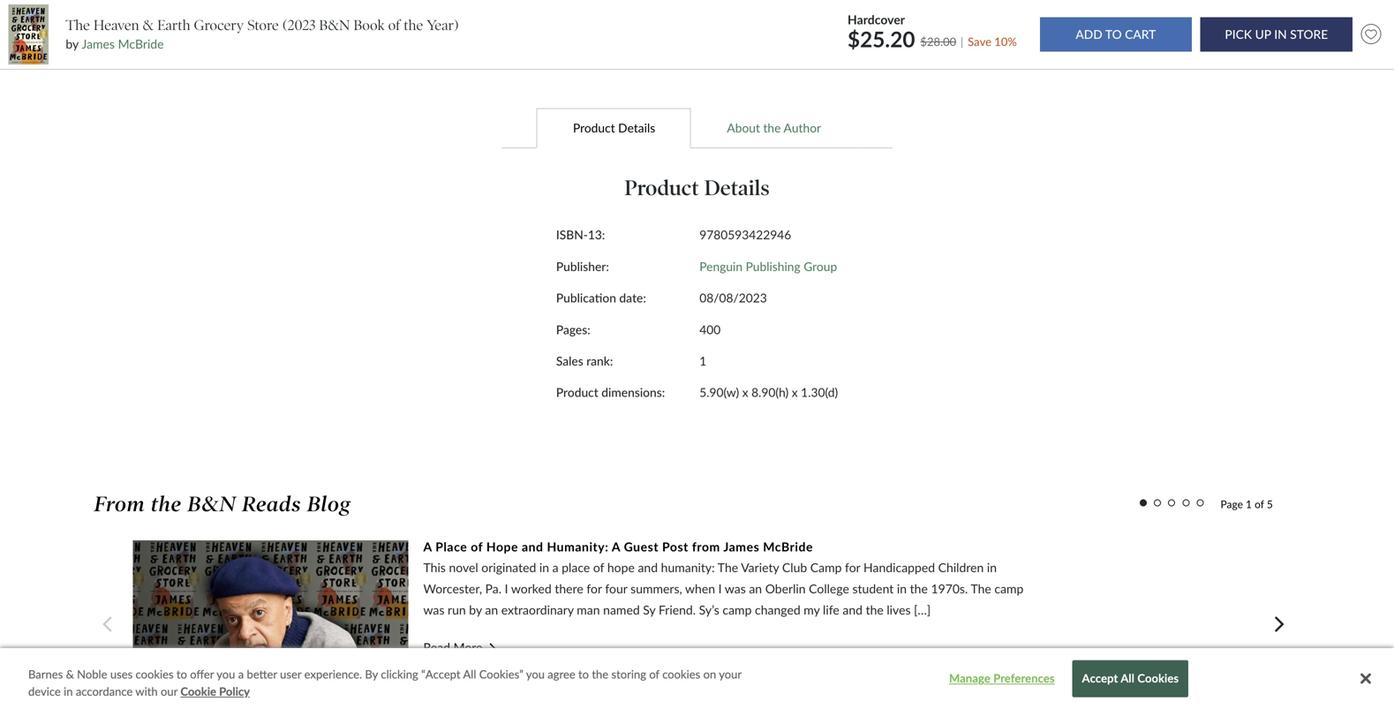 Task type: describe. For each thing, give the bounding box(es) containing it.
2 horizontal spatial james mcbride link
[[344, 12, 421, 26]]

of inside 'barnes & noble uses cookies to offer you a better user experience. by clicking "accept all cookies" you agree to the storing of cookies on your device in accordance with our'
[[649, 667, 660, 681]]

1 horizontal spatial for
[[845, 560, 861, 575]]

save 10%
[[968, 35, 1017, 49]]

agree
[[548, 667, 576, 681]]

2 you from the left
[[526, 667, 545, 681]]

by
[[365, 667, 378, 681]]

variety
[[741, 560, 779, 575]]

a place of hope and humanity: a guest post from james mcbride link
[[423, 538, 813, 555]]

1 vertical spatial product
[[625, 175, 699, 201]]

by inside let us descend (oprah's book club) by jesmyn ward
[[977, 23, 989, 37]]

1 a from the left
[[423, 539, 432, 554]]

1 to from the left
[[177, 667, 187, 681]]

group
[[804, 259, 837, 274]]

author
[[784, 120, 821, 135]]

1970s.
[[931, 581, 968, 596]]

b&n
[[319, 17, 350, 34]]

by james mcbride for james mcbride link to the right
[[330, 12, 421, 26]]

charles
[[1182, 12, 1219, 26]]

changed
[[755, 602, 801, 617]]

$28.00
[[921, 35, 957, 49]]

all inside 'barnes & noble uses cookies to offer you a better user experience. by clicking "accept all cookies" you agree to the storing of cookies on your device in accordance with our'
[[463, 667, 476, 681]]

privacy alert dialog
[[0, 648, 1394, 709]]

worked
[[511, 581, 552, 596]]

accept all cookies
[[1082, 671, 1179, 685]]

the inside "the heaven & earth grocery store (2023 b&n book of the year) by james mcbride"
[[66, 17, 90, 34]]

novel
[[449, 560, 478, 575]]

ta-nehisi coates link
[[822, 12, 907, 26]]

by de'shawn charles winslow
[[1113, 12, 1266, 26]]

book inside let us descend (oprah's book club) by jesmyn ward
[[992, 7, 1017, 20]]

cookie policy
[[180, 684, 250, 699]]

1 vertical spatial 1
[[1246, 498, 1252, 510]]

winslow
[[1222, 12, 1266, 26]]

sy
[[643, 602, 656, 617]]

product inside 'link'
[[573, 120, 615, 135]]

noble
[[77, 667, 107, 681]]

1 x from the left
[[742, 385, 749, 400]]

device
[[28, 684, 61, 699]]

penguin
[[700, 259, 743, 274]]

four
[[605, 581, 628, 596]]

2 cookies from the left
[[663, 667, 701, 681]]

the up […]
[[910, 581, 928, 596]]

student
[[853, 581, 894, 596]]

in up worked
[[540, 560, 549, 575]]

& inside "the heaven & earth grocery store (2023 b&n book of the year) by james mcbride"
[[143, 17, 154, 34]]

5.90(w) x 8.90(h) x 1.30(d)
[[700, 385, 838, 400]]

store
[[248, 17, 279, 34]]

post
[[662, 539, 689, 554]]

date:
[[619, 291, 646, 305]]

book inside "the heaven & earth grocery store (2023 b&n book of the year) by james mcbride"
[[354, 17, 385, 34]]

manage preferences
[[949, 671, 1055, 685]]

the right from
[[151, 491, 182, 517]]

guest
[[624, 539, 659, 554]]

a inside 'barnes & noble uses cookies to offer you a better user experience. by clicking "accept all cookies" you agree to the storing of cookies on your device in accordance with our'
[[238, 667, 244, 681]]

ta-
[[822, 12, 838, 26]]

experience.
[[304, 667, 362, 681]]

read more
[[423, 640, 483, 655]]

isbn-13:
[[556, 227, 605, 242]]

there
[[555, 581, 584, 596]]

8.90(h)
[[752, 385, 789, 400]]

by inside "the heaven & earth grocery store (2023 b&n book of the year) by james mcbride"
[[66, 36, 78, 51]]

0 vertical spatial and
[[522, 539, 544, 554]]

penguin publishing group link
[[700, 259, 837, 274]]

sy's
[[699, 602, 720, 617]]

camp
[[811, 560, 842, 575]]

handicapped
[[864, 560, 935, 575]]

us
[[978, 0, 990, 6]]

publisher:
[[556, 259, 609, 274]]

all inside button
[[1121, 671, 1135, 685]]

policy
[[219, 684, 250, 699]]

ward
[[1032, 23, 1059, 37]]

of left hope
[[593, 560, 604, 575]]

product details inside 'link'
[[573, 120, 655, 135]]

from
[[94, 491, 145, 517]]

friend.
[[659, 602, 696, 617]]

by inside the a place of hope and humanity: a guest post from james mcbride this novel originated in a place of hope and humanity: the variety club camp for handicapped children in worcester, pa. i worked there for four summers, when i was an oberlin college student in the 1970s. the camp was run by an extraordinary man named sy friend. sy's camp changed my life and the lives […]
[[469, 602, 482, 617]]

add to wishlist image
[[1357, 20, 1386, 49]]

jesmyn ward link
[[992, 23, 1059, 37]]

details inside tab panel
[[704, 175, 770, 201]]

more
[[454, 640, 483, 655]]

(2023
[[282, 17, 316, 34]]

08/08/2023
[[700, 291, 767, 305]]

2 to from the left
[[578, 667, 589, 681]]

the inside tab list
[[763, 120, 781, 135]]

mcbride left year)
[[378, 12, 421, 26]]

publishing
[[746, 259, 801, 274]]

b&n reads blog
[[187, 491, 351, 517]]

1 horizontal spatial james mcbride link
[[184, 12, 260, 26]]

year)
[[427, 17, 459, 34]]

from the b&n reads blog
[[94, 491, 351, 517]]

club
[[782, 560, 807, 575]]

1 inside product details tab panel
[[700, 354, 707, 368]]

1 vertical spatial was
[[423, 602, 445, 617]]

product details tab panel
[[389, 148, 1006, 443]]

james right (2023
[[344, 12, 375, 26]]

de'shawn charles winslow link
[[1128, 12, 1266, 26]]

tab list containing product details
[[103, 107, 1292, 148]]

this
[[423, 560, 446, 575]]

read more link
[[423, 640, 1120, 655]]

hardcover
[[848, 12, 905, 27]]

by left de'shawn
[[1113, 12, 1125, 26]]

pages:
[[556, 322, 591, 337]]

2 horizontal spatial and
[[843, 602, 863, 617]]

isbn-
[[556, 227, 588, 242]]

originated
[[482, 560, 536, 575]]

our
[[161, 684, 178, 699]]

of up the novel
[[471, 539, 483, 554]]

better
[[247, 667, 277, 681]]

product dimensions:
[[556, 385, 665, 400]]

option containing a place of hope and humanity: a guest post from james mcbride
[[133, 538, 1209, 699]]

place
[[562, 560, 590, 575]]

jesmyn
[[992, 23, 1029, 37]]

college
[[809, 581, 849, 596]]

& inside 'barnes & noble uses cookies to offer you a better user experience. by clicking "accept all cookies" you agree to the storing of cookies on your device in accordance with our'
[[66, 667, 74, 681]]

$25.20
[[848, 26, 915, 52]]

james left the store
[[184, 12, 214, 26]]

the down student
[[866, 602, 884, 617]]

lives
[[887, 602, 911, 617]]

named
[[603, 602, 640, 617]]



Task type: locate. For each thing, give the bounding box(es) containing it.
the heaven & earth grocery store (2023 b&n book of the year) by james mcbride
[[66, 17, 459, 51]]

400
[[700, 322, 721, 337]]

0 vertical spatial camp
[[995, 581, 1024, 596]]

for up man
[[587, 581, 602, 596]]

1 by james mcbride from the left
[[169, 12, 260, 26]]

an
[[749, 581, 762, 596], [485, 602, 498, 617]]

1 horizontal spatial a
[[553, 560, 559, 575]]

barnes & noble uses cookies to offer you a better user experience. by clicking "accept all cookies" you agree to the storing of cookies on your device in accordance with our
[[28, 667, 742, 699]]

heaven
[[94, 17, 139, 34]]

product details
[[573, 120, 655, 135], [625, 175, 770, 201]]

club)
[[1020, 7, 1044, 20]]

None submit
[[1040, 17, 1192, 52], [1201, 17, 1353, 52], [1040, 17, 1192, 52], [1201, 17, 1353, 52]]

1 horizontal spatial you
[[526, 667, 545, 681]]

barnes
[[28, 667, 63, 681]]

1 horizontal spatial and
[[638, 560, 658, 575]]

1 horizontal spatial the
[[718, 560, 738, 575]]

de'shawn
[[1128, 12, 1179, 26]]

product details inside tab panel
[[625, 175, 770, 201]]

0 vertical spatial a
[[553, 560, 559, 575]]

accordance
[[76, 684, 133, 699]]

life
[[823, 602, 840, 617]]

accept
[[1082, 671, 1118, 685]]

cookies up with
[[136, 667, 174, 681]]

mcbride up club
[[763, 539, 813, 554]]

0 vertical spatial the
[[66, 17, 90, 34]]

details
[[618, 120, 655, 135], [704, 175, 770, 201]]

to
[[177, 667, 187, 681], [578, 667, 589, 681]]

a inside the a place of hope and humanity: a guest post from james mcbride this novel originated in a place of hope and humanity: the variety club camp for handicapped children in worcester, pa. i worked there for four summers, when i was an oberlin college student in the 1970s. the camp was run by an extraordinary man named sy friend. sy's camp changed my life and the lives […]
[[553, 560, 559, 575]]

1 horizontal spatial i
[[719, 581, 722, 596]]

1 vertical spatial an
[[485, 602, 498, 617]]

2 vertical spatial and
[[843, 602, 863, 617]]

to left offer
[[177, 667, 187, 681]]

by james mcbride for james mcbride link to the middle
[[169, 12, 260, 26]]

let
[[960, 0, 975, 6]]

and right hope
[[522, 539, 544, 554]]

5.90(w)
[[700, 385, 739, 400]]

uses
[[110, 667, 133, 681]]

0 horizontal spatial x
[[742, 385, 749, 400]]

1 horizontal spatial &
[[143, 17, 154, 34]]

2 by james mcbride from the left
[[330, 12, 421, 26]]

1 horizontal spatial camp
[[995, 581, 1024, 596]]

humanity:
[[547, 539, 609, 554]]

in inside 'barnes & noble uses cookies to offer you a better user experience. by clicking "accept all cookies" you agree to the storing of cookies on your device in accordance with our'
[[64, 684, 73, 699]]

oberlin
[[765, 581, 806, 596]]

summers,
[[631, 581, 682, 596]]

user
[[280, 667, 301, 681]]

james mcbride link left year)
[[344, 12, 421, 26]]

0 horizontal spatial a
[[238, 667, 244, 681]]

a up policy
[[238, 667, 244, 681]]

0 horizontal spatial camp
[[723, 602, 752, 617]]

the down children
[[971, 581, 992, 596]]

all down more
[[463, 667, 476, 681]]

sales rank:
[[556, 354, 613, 368]]

in down handicapped
[[897, 581, 907, 596]]

by left grocery
[[169, 12, 181, 26]]

in right children
[[987, 560, 997, 575]]

1 horizontal spatial an
[[749, 581, 762, 596]]

to right agree
[[578, 667, 589, 681]]

1 down 400
[[700, 354, 707, 368]]

accept all cookies button
[[1073, 660, 1189, 697]]

clicking
[[381, 667, 418, 681]]

by james mcbride left (2023
[[169, 12, 260, 26]]

1 vertical spatial details
[[704, 175, 770, 201]]

from
[[692, 539, 720, 554]]

mcbride inside "the heaven & earth grocery store (2023 b&n book of the year) by james mcbride"
[[118, 36, 164, 51]]

a up "this"
[[423, 539, 432, 554]]

0 horizontal spatial a
[[423, 539, 432, 554]]

& left noble at left bottom
[[66, 667, 74, 681]]

1 horizontal spatial 1
[[1246, 498, 1252, 510]]

1 vertical spatial the
[[718, 560, 738, 575]]

cookies left on
[[663, 667, 701, 681]]

mcbride inside the a place of hope and humanity: a guest post from james mcbride this novel originated in a place of hope and humanity: the variety club camp for handicapped children in worcester, pa. i worked there for four summers, when i was an oberlin college student in the 1970s. the camp was run by an extraordinary man named sy friend. sy's camp changed my life and the lives […]
[[763, 539, 813, 554]]

for
[[845, 560, 861, 575], [587, 581, 602, 596]]

1 vertical spatial for
[[587, 581, 602, 596]]

i right pa.
[[505, 581, 508, 596]]

i
[[505, 581, 508, 596], [719, 581, 722, 596]]

0 vertical spatial for
[[845, 560, 861, 575]]

james mcbride link
[[184, 12, 260, 26], [344, 12, 421, 26], [82, 36, 164, 51]]

1 horizontal spatial x
[[792, 385, 798, 400]]

the right about
[[763, 120, 781, 135]]

1 horizontal spatial to
[[578, 667, 589, 681]]

you left agree
[[526, 667, 545, 681]]

(oprah's
[[1037, 0, 1076, 6]]

1 horizontal spatial details
[[704, 175, 770, 201]]

2 horizontal spatial the
[[971, 581, 992, 596]]

x left 1.30(d)
[[792, 385, 798, 400]]

0 horizontal spatial cookies
[[136, 667, 174, 681]]

0 horizontal spatial by james mcbride
[[169, 12, 260, 26]]

man
[[577, 602, 600, 617]]

manage preferences button
[[947, 661, 1057, 696]]

tab list
[[103, 107, 1292, 148]]

0 horizontal spatial details
[[618, 120, 655, 135]]

i right when
[[719, 581, 722, 596]]

1 right page at the bottom of the page
[[1246, 498, 1252, 510]]

option
[[133, 538, 1209, 699]]

details inside 'link'
[[618, 120, 655, 135]]

sales
[[556, 354, 584, 368]]

0 horizontal spatial for
[[587, 581, 602, 596]]

all right the accept
[[1121, 671, 1135, 685]]

$25.20 $28.00
[[848, 26, 957, 52]]

1 i from the left
[[505, 581, 508, 596]]

all
[[463, 667, 476, 681], [1121, 671, 1135, 685]]

0 vertical spatial an
[[749, 581, 762, 596]]

camp right 1970s. on the right of page
[[995, 581, 1024, 596]]

book
[[992, 7, 1017, 20], [354, 17, 385, 34]]

of left year)
[[388, 17, 400, 34]]

children
[[938, 560, 984, 575]]

a place of hope and humanity: a guest post from james mcbride image
[[133, 540, 408, 699]]

an down pa.
[[485, 602, 498, 617]]

0 horizontal spatial and
[[522, 539, 544, 554]]

a place of hope and humanity: a guest post from james mcbride this novel originated in a place of hope and humanity: the variety club camp for handicapped children in worcester, pa. i worked there for four summers, when i was an oberlin college student in the 1970s. the camp was run by an extraordinary man named sy friend. sy's camp changed my life and the lives […]
[[423, 539, 1024, 617]]

1 vertical spatial and
[[638, 560, 658, 575]]

2 vertical spatial product
[[556, 385, 599, 400]]

0 horizontal spatial 1
[[700, 354, 707, 368]]

you up policy
[[217, 667, 235, 681]]

0 horizontal spatial james mcbride link
[[82, 36, 164, 51]]

0 vertical spatial 1
[[700, 354, 707, 368]]

0 horizontal spatial the
[[66, 17, 90, 34]]

coates
[[872, 12, 907, 26]]

publication
[[556, 291, 616, 305]]

book right b&n
[[354, 17, 385, 34]]

james mcbride link left (2023
[[184, 12, 260, 26]]

and down guest
[[638, 560, 658, 575]]

1 vertical spatial camp
[[723, 602, 752, 617]]

the left heaven
[[66, 17, 90, 34]]

&
[[143, 17, 154, 34], [66, 667, 74, 681]]

of left 5
[[1255, 498, 1264, 510]]

0 horizontal spatial was
[[423, 602, 445, 617]]

about the author link
[[691, 107, 857, 148]]

1 horizontal spatial was
[[725, 581, 746, 596]]

camp
[[995, 581, 1024, 596], [723, 602, 752, 617]]

of
[[388, 17, 400, 34], [1255, 498, 1264, 510], [471, 539, 483, 554], [593, 560, 604, 575], [649, 667, 660, 681]]

james inside "the heaven & earth grocery store (2023 b&n book of the year) by james mcbride"
[[82, 36, 115, 51]]

for right camp
[[845, 560, 861, 575]]

the inside "the heaven & earth grocery store (2023 b&n book of the year) by james mcbride"
[[404, 17, 423, 34]]

1 horizontal spatial all
[[1121, 671, 1135, 685]]

1 horizontal spatial a
[[612, 539, 621, 554]]

a left place
[[553, 560, 559, 575]]

[…]
[[914, 602, 931, 617]]

2 i from the left
[[719, 581, 722, 596]]

of inside "the heaven & earth grocery store (2023 b&n book of the year) by james mcbride"
[[388, 17, 400, 34]]

of right "storing"
[[649, 667, 660, 681]]

0 vertical spatial &
[[143, 17, 154, 34]]

the
[[404, 17, 423, 34], [763, 120, 781, 135], [151, 491, 182, 517], [910, 581, 928, 596], [866, 602, 884, 617], [592, 667, 609, 681]]

descend
[[993, 0, 1034, 6]]

james down heaven
[[82, 36, 115, 51]]

hope
[[607, 560, 635, 575]]

james mcbride link down heaven
[[82, 36, 164, 51]]

1 horizontal spatial by james mcbride
[[330, 12, 421, 26]]

mcbride left (2023
[[217, 12, 260, 26]]

2 vertical spatial the
[[971, 581, 992, 596]]

cookie policy link
[[180, 683, 250, 700]]

run
[[448, 602, 466, 617]]

about the author
[[727, 120, 821, 135]]

the left year)
[[404, 17, 423, 34]]

your
[[719, 667, 742, 681]]

& left earth
[[143, 17, 154, 34]]

let us descend (oprah's book club) by jesmyn ward
[[960, 0, 1076, 37]]

the heaven & earth grocery store (2023 b&n book of the year) image
[[9, 4, 48, 65]]

with
[[135, 684, 158, 699]]

humanity:
[[661, 560, 715, 575]]

a up hope
[[612, 539, 621, 554]]

0 vertical spatial product details
[[573, 120, 655, 135]]

camp right the sy's
[[723, 602, 752, 617]]

the inside 'barnes & noble uses cookies to offer you a better user experience. by clicking "accept all cookies" you agree to the storing of cookies on your device in accordance with our'
[[592, 667, 609, 681]]

james inside the a place of hope and humanity: a guest post from james mcbride this novel originated in a place of hope and humanity: the variety club camp for handicapped children in worcester, pa. i worked there for four summers, when i was an oberlin college student in the 1970s. the camp was run by an extraordinary man named sy friend. sy's camp changed my life and the lives […]
[[724, 539, 760, 554]]

when
[[685, 581, 715, 596]]

was down variety on the bottom
[[725, 581, 746, 596]]

preferences
[[994, 671, 1055, 685]]

1 horizontal spatial book
[[992, 7, 1017, 20]]

cookies"
[[479, 667, 524, 681]]

1 vertical spatial a
[[238, 667, 244, 681]]

in right device
[[64, 684, 73, 699]]

0 horizontal spatial book
[[354, 17, 385, 34]]

the down from
[[718, 560, 738, 575]]

read
[[423, 640, 450, 655]]

my
[[804, 602, 820, 617]]

james up variety on the bottom
[[724, 539, 760, 554]]

dimensions:
[[602, 385, 665, 400]]

book down descend
[[992, 7, 1017, 20]]

0 horizontal spatial to
[[177, 667, 187, 681]]

an down variety on the bottom
[[749, 581, 762, 596]]

1 vertical spatial &
[[66, 667, 74, 681]]

let us descend (oprah's book club) link
[[953, 0, 1084, 20]]

by right run
[[469, 602, 482, 617]]

and right life
[[843, 602, 863, 617]]

the left "storing"
[[592, 667, 609, 681]]

0 vertical spatial was
[[725, 581, 746, 596]]

1 horizontal spatial cookies
[[663, 667, 701, 681]]

ta-nehisi coates
[[822, 12, 907, 26]]

"accept
[[421, 667, 461, 681]]

0 horizontal spatial i
[[505, 581, 508, 596]]

publication date:
[[556, 291, 646, 305]]

2 a from the left
[[612, 539, 621, 554]]

by james mcbride left year)
[[330, 12, 421, 26]]

0 horizontal spatial &
[[66, 667, 74, 681]]

about
[[727, 120, 760, 135]]

hope
[[486, 539, 518, 554]]

rank:
[[587, 354, 613, 368]]

mcbride down heaven
[[118, 36, 164, 51]]

by down us
[[977, 23, 989, 37]]

was left run
[[423, 602, 445, 617]]

a
[[553, 560, 559, 575], [238, 667, 244, 681]]

extraordinary
[[501, 602, 574, 617]]

0 vertical spatial product
[[573, 120, 615, 135]]

0 vertical spatial details
[[618, 120, 655, 135]]

by right the heaven & earth grocery store (2023 b&n book of the year) image
[[66, 36, 78, 51]]

page 1 of 5
[[1221, 498, 1273, 510]]

1 you from the left
[[217, 667, 235, 681]]

0 horizontal spatial an
[[485, 602, 498, 617]]

by right (2023
[[330, 12, 342, 26]]

2 x from the left
[[792, 385, 798, 400]]

0 horizontal spatial you
[[217, 667, 235, 681]]

1 vertical spatial product details
[[625, 175, 770, 201]]

0 horizontal spatial all
[[463, 667, 476, 681]]

1.30(d)
[[801, 385, 838, 400]]

storing
[[612, 667, 646, 681]]

cookie
[[180, 684, 216, 699]]

1 cookies from the left
[[136, 667, 174, 681]]

x left the 8.90(h) on the right bottom of the page
[[742, 385, 749, 400]]



Task type: vqa. For each thing, say whether or not it's contained in the screenshot.


